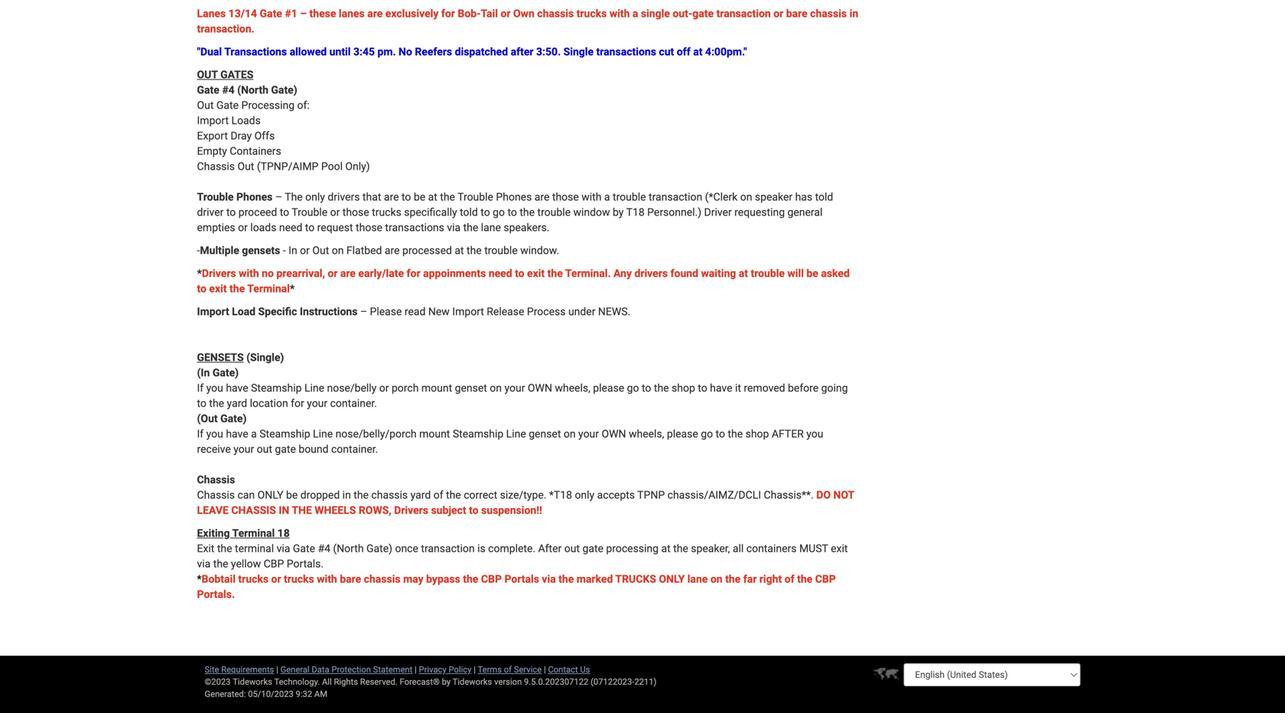 Task type: vqa. For each thing, say whether or not it's contained in the screenshot.
'Terminal'
yes



Task type: locate. For each thing, give the bounding box(es) containing it.
1 vertical spatial a
[[604, 191, 610, 203]]

it
[[735, 382, 741, 395]]

drivers left that
[[328, 191, 360, 203]]

exiting terminal 18 exit the terminal via gate #4 (north gate) once transaction is complete. after out gate processing at the speaker, all containers must exit via the yellow cbp portals. * bobtail trucks or trucks with bare chassis may bypass the cbp portals via the marked trucks only lane on the far right of the cbp portals.
[[197, 527, 848, 601]]

(tpnp/aimp
[[257, 160, 319, 173]]

1 vertical spatial own
[[602, 428, 626, 441]]

or inside exiting terminal 18 exit the terminal via gate #4 (north gate) once transaction is complete. after out gate processing at the speaker, all containers must exit via the yellow cbp portals. * bobtail trucks or trucks with bare chassis may bypass the cbp portals via the marked trucks only lane on the far right of the cbp portals.
[[271, 573, 281, 586]]

transactions
[[597, 45, 657, 58], [385, 221, 445, 234]]

cbp left "portals"
[[481, 573, 502, 586]]

by inside – the only drivers that are to be at the trouble phones are those with a trouble transaction (*clerk on speaker has told driver to proceed to trouble or those trucks specifically told to go to the trouble window by t18 personnel.) driver requesting general empties or loads need to request those transactions via the lane speakers.
[[613, 206, 624, 219]]

#4 down gates
[[222, 84, 235, 96]]

1 horizontal spatial only
[[659, 573, 685, 586]]

– right #1
[[300, 7, 307, 20]]

1 vertical spatial exit
[[209, 283, 227, 295]]

– left the
[[275, 191, 282, 203]]

to inside "do not leave chassis in the wheels rows, drivers subject to suspension!!"
[[469, 505, 479, 517]]

0 vertical spatial drivers
[[202, 267, 236, 280]]

phones up speakers.
[[496, 191, 532, 203]]

bare inside exiting terminal 18 exit the terminal via gate #4 (north gate) once transaction is complete. after out gate processing at the speaker, all containers must exit via the yellow cbp portals. * bobtail trucks or trucks with bare chassis may bypass the cbp portals via the marked trucks only lane on the far right of the cbp portals.
[[340, 573, 361, 586]]

1 horizontal spatial exit
[[527, 267, 545, 280]]

transaction up personnel.)
[[649, 191, 703, 203]]

- left "in"
[[283, 244, 286, 257]]

chassis inside exiting terminal 18 exit the terminal via gate #4 (north gate) once transaction is complete. after out gate processing at the speaker, all containers must exit via the yellow cbp portals. * bobtail trucks or trucks with bare chassis may bypass the cbp portals via the marked trucks only lane on the far right of the cbp portals.
[[364, 573, 401, 586]]

(07122023-
[[591, 677, 635, 687]]

or
[[501, 7, 511, 20], [774, 7, 784, 20], [330, 206, 340, 219], [238, 221, 248, 234], [300, 244, 310, 257], [328, 267, 338, 280], [379, 382, 389, 395], [271, 573, 281, 586]]

1 vertical spatial drivers
[[635, 267, 668, 280]]

policy
[[449, 665, 472, 675]]

2 | from the left
[[415, 665, 417, 675]]

trucks down that
[[372, 206, 402, 219]]

with left single
[[610, 7, 630, 20]]

1 vertical spatial told
[[460, 206, 478, 219]]

of inside site requirements | general data protection statement | privacy policy | terms of service | contact us ©2023 tideworks technology. all rights reserved. forecast® by tideworks version 9.5.0.202307122 (07122023-2211) generated: 05/10/2023 9:32 am
[[504, 665, 512, 675]]

window
[[574, 206, 610, 219]]

3:45
[[354, 45, 375, 58]]

for right location
[[291, 397, 304, 410]]

1 horizontal spatial -
[[283, 244, 286, 257]]

window.
[[521, 244, 559, 257]]

0 horizontal spatial of
[[434, 489, 443, 502]]

2 - from the left
[[283, 244, 286, 257]]

terms of service link
[[478, 665, 542, 675]]

0 horizontal spatial trouble
[[197, 191, 234, 203]]

if
[[197, 382, 204, 395], [197, 428, 204, 441]]

exit inside exiting terminal 18 exit the terminal via gate #4 (north gate) once transaction is complete. after out gate processing at the speaker, all containers must exit via the yellow cbp portals. * bobtail trucks or trucks with bare chassis may bypass the cbp portals via the marked trucks only lane on the far right of the cbp portals.
[[831, 543, 848, 555]]

| up 9.5.0.202307122 at the bottom of the page
[[544, 665, 546, 675]]

2 phones from the left
[[496, 191, 532, 203]]

for inside * drivers with no prearrival, or are early/late for appoinments need to exit the terminal. any drivers found waiting at trouble will be asked to exit the terminal
[[407, 267, 421, 280]]

(*clerk
[[705, 191, 738, 203]]

1 horizontal spatial only
[[575, 489, 595, 502]]

2 vertical spatial chassis
[[197, 489, 235, 502]]

with
[[610, 7, 630, 20], [582, 191, 602, 203], [239, 267, 259, 280], [317, 573, 337, 586]]

of inside exiting terminal 18 exit the terminal via gate #4 (north gate) once transaction is complete. after out gate processing at the speaker, all containers must exit via the yellow cbp portals. * bobtail trucks or trucks with bare chassis may bypass the cbp portals via the marked trucks only lane on the far right of the cbp portals.
[[785, 573, 795, 586]]

1 vertical spatial chassis
[[197, 474, 235, 487]]

container. down nose/belly
[[330, 397, 377, 410]]

1 vertical spatial by
[[442, 677, 451, 687]]

1 vertical spatial drivers
[[394, 505, 429, 517]]

those up window
[[552, 191, 579, 203]]

phones up proceed
[[236, 191, 273, 203]]

go inside – the only drivers that are to be at the trouble phones are those with a trouble transaction (*clerk on speaker has told driver to proceed to trouble or those trucks specifically told to go to the trouble window by t18 personnel.) driver requesting general empties or loads need to request those transactions via the lane speakers.
[[493, 206, 505, 219]]

trouble left will
[[751, 267, 785, 280]]

2 vertical spatial transaction
[[421, 543, 475, 555]]

exit
[[197, 543, 215, 555]]

at right the off
[[693, 45, 703, 58]]

#4 inside out gates gate #4 (north gate) out gate processing of: import loads export dray offs empty containers chassis out (tpnp/aimp pool only)
[[222, 84, 235, 96]]

you
[[206, 382, 223, 395], [206, 428, 223, 441], [807, 428, 824, 441]]

by down privacy policy link
[[442, 677, 451, 687]]

1 vertical spatial gate
[[275, 443, 296, 456]]

* down exit
[[197, 573, 202, 586]]

(north up the "processing"
[[237, 84, 269, 96]]

drivers
[[328, 191, 360, 203], [635, 267, 668, 280]]

- down empties
[[197, 244, 200, 257]]

go
[[493, 206, 505, 219], [627, 382, 639, 395], [701, 428, 713, 441]]

yard
[[227, 397, 247, 410], [411, 489, 431, 502]]

proceed
[[239, 206, 277, 219]]

do not leave chassis in the wheels rows, drivers subject to suspension!!
[[197, 489, 855, 517]]

0 vertical spatial out
[[257, 443, 272, 456]]

be up "specifically"
[[414, 191, 426, 203]]

1 vertical spatial please
[[667, 428, 698, 441]]

1 horizontal spatial bare
[[786, 7, 808, 20]]

told
[[815, 191, 834, 203], [460, 206, 478, 219]]

with left no
[[239, 267, 259, 280]]

2 horizontal spatial of
[[785, 573, 795, 586]]

need up "release"
[[489, 267, 512, 280]]

(in
[[197, 367, 210, 379]]

gate inside gensets (single) (in gate) if you have steamship line nose/belly or porch mount genset on your own wheels, please go to the shop to have it removed before going to the yard location for your container. (out gate) if you have a steamship line nose/belly/porch mount steamship line genset on your own wheels, please go to the shop after you receive your out gate bound container.
[[275, 443, 296, 456]]

a inside gensets (single) (in gate) if you have steamship line nose/belly or porch mount genset on your own wheels, please go to the shop to have it removed before going to the yard location for your container. (out gate) if you have a steamship line nose/belly/porch mount steamship line genset on your own wheels, please go to the shop after you receive your out gate bound container.
[[251, 428, 257, 441]]

be inside – the only drivers that are to be at the trouble phones are those with a trouble transaction (*clerk on speaker has told driver to proceed to trouble or those trucks specifically told to go to the trouble window by t18 personnel.) driver requesting general empties or loads need to request those transactions via the lane speakers.
[[414, 191, 426, 203]]

0 horizontal spatial for
[[291, 397, 304, 410]]

0 vertical spatial only
[[305, 191, 325, 203]]

specifically
[[404, 206, 457, 219]]

-
[[197, 244, 200, 257], [283, 244, 286, 257]]

transaction inside the lanes 13/14 gate #1 – these lanes are exclusively for bob-tail or own chassis trucks with a single out-gate transaction or bare chassis in transaction.
[[717, 7, 771, 20]]

– inside the lanes 13/14 gate #1 – these lanes are exclusively for bob-tail or own chassis trucks with a single out-gate transaction or bare chassis in transaction.
[[300, 7, 307, 20]]

0 horizontal spatial transactions
[[385, 221, 445, 234]]

need inside – the only drivers that are to be at the trouble phones are those with a trouble transaction (*clerk on speaker has told driver to proceed to trouble or those trucks specifically told to go to the trouble window by t18 personnel.) driver requesting general empties or loads need to request those transactions via the lane speakers.
[[279, 221, 303, 234]]

1 vertical spatial out
[[238, 160, 254, 173]]

1 horizontal spatial in
[[850, 7, 859, 20]]

1 chassis from the top
[[197, 160, 235, 173]]

2 vertical spatial *
[[197, 573, 202, 586]]

* inside exiting terminal 18 exit the terminal via gate #4 (north gate) once transaction is complete. after out gate processing at the speaker, all containers must exit via the yellow cbp portals. * bobtail trucks or trucks with bare chassis may bypass the cbp portals via the marked trucks only lane on the far right of the cbp portals.
[[197, 573, 202, 586]]

receive
[[197, 443, 231, 456]]

please
[[593, 382, 625, 395], [667, 428, 698, 441]]

0 vertical spatial chassis
[[197, 160, 235, 173]]

those up the flatbed
[[356, 221, 383, 234]]

9.5.0.202307122
[[524, 677, 589, 687]]

lane inside – the only drivers that are to be at the trouble phones are those with a trouble transaction (*clerk on speaker has told driver to proceed to trouble or those trucks specifically told to go to the trouble window by t18 personnel.) driver requesting general empties or loads need to request those transactions via the lane speakers.
[[481, 221, 501, 234]]

at up "specifically"
[[428, 191, 438, 203]]

(north inside exiting terminal 18 exit the terminal via gate #4 (north gate) once transaction is complete. after out gate processing at the speaker, all containers must exit via the yellow cbp portals. * bobtail trucks or trucks with bare chassis may bypass the cbp portals via the marked trucks only lane on the far right of the cbp portals.
[[333, 543, 364, 555]]

exit down multiple
[[209, 283, 227, 295]]

out right after
[[565, 543, 580, 555]]

2 chassis from the top
[[197, 474, 235, 487]]

0 horizontal spatial go
[[493, 206, 505, 219]]

genset
[[455, 382, 487, 395], [529, 428, 561, 441]]

2 horizontal spatial gate
[[693, 7, 714, 20]]

0 horizontal spatial exit
[[209, 283, 227, 295]]

transactions down "specifically"
[[385, 221, 445, 234]]

out for gate
[[197, 99, 214, 112]]

gate down the
[[293, 543, 315, 555]]

site
[[205, 665, 219, 675]]

lanes
[[197, 7, 226, 20]]

transaction up bypass
[[421, 543, 475, 555]]

0 vertical spatial out
[[197, 99, 214, 112]]

terminal up terminal
[[232, 527, 275, 540]]

trouble
[[613, 191, 646, 203], [538, 206, 571, 219], [485, 244, 518, 257], [751, 267, 785, 280]]

0 vertical spatial mount
[[422, 382, 452, 395]]

be right will
[[807, 267, 819, 280]]

3:50.
[[536, 45, 561, 58]]

chassis
[[537, 7, 574, 20], [811, 7, 847, 20], [371, 489, 408, 502], [364, 573, 401, 586]]

1 vertical spatial (north
[[333, 543, 364, 555]]

©2023 tideworks
[[205, 677, 272, 687]]

0 horizontal spatial only
[[305, 191, 325, 203]]

1 horizontal spatial transaction
[[649, 191, 703, 203]]

0 horizontal spatial transaction
[[421, 543, 475, 555]]

0 vertical spatial be
[[414, 191, 426, 203]]

gate up marked
[[583, 543, 604, 555]]

drivers down multiple
[[202, 267, 236, 280]]

0 vertical spatial portals.
[[287, 558, 324, 571]]

2 vertical spatial of
[[504, 665, 512, 675]]

gate left #1
[[260, 7, 282, 20]]

out inside gensets (single) (in gate) if you have steamship line nose/belly or porch mount genset on your own wheels, please go to the shop to have it removed before going to the yard location for your container. (out gate) if you have a steamship line nose/belly/porch mount steamship line genset on your own wheels, please go to the shop after you receive your out gate bound container.
[[257, 443, 272, 456]]

gate up loads
[[216, 99, 239, 112]]

dispatched
[[455, 45, 508, 58]]

1 horizontal spatial out
[[238, 160, 254, 173]]

2 horizontal spatial –
[[360, 306, 367, 318]]

portals. down the bobtail
[[197, 589, 235, 601]]

speaker
[[755, 191, 793, 203]]

* for * drivers with no prearrival, or are early/late for appoinments need to exit the terminal. any drivers found waiting at trouble will be asked to exit the terminal
[[197, 267, 202, 280]]

1 horizontal spatial go
[[627, 382, 639, 395]]

1 vertical spatial shop
[[746, 428, 769, 441]]

at inside exiting terminal 18 exit the terminal via gate #4 (north gate) once transaction is complete. after out gate processing at the speaker, all containers must exit via the yellow cbp portals. * bobtail trucks or trucks with bare chassis may bypass the cbp portals via the marked trucks only lane on the far right of the cbp portals.
[[662, 543, 671, 555]]

#4 down wheels
[[318, 543, 331, 555]]

drivers inside "do not leave chassis in the wheels rows, drivers subject to suspension!!"
[[394, 505, 429, 517]]

if down the (out
[[197, 428, 204, 441]]

drivers right the "any"
[[635, 267, 668, 280]]

out down location
[[257, 443, 272, 456]]

only inside – the only drivers that are to be at the trouble phones are those with a trouble transaction (*clerk on speaker has told driver to proceed to trouble or those trucks specifically told to go to the trouble window by t18 personnel.) driver requesting general empties or loads need to request those transactions via the lane speakers.
[[305, 191, 325, 203]]

that
[[363, 191, 381, 203]]

0 vertical spatial bare
[[786, 7, 808, 20]]

2 horizontal spatial be
[[807, 267, 819, 280]]

2211)
[[635, 677, 657, 687]]

lane
[[481, 221, 501, 234], [688, 573, 708, 586]]

trucks inside – the only drivers that are to be at the trouble phones are those with a trouble transaction (*clerk on speaker has told driver to proceed to trouble or those trucks specifically told to go to the trouble window by t18 personnel.) driver requesting general empties or loads need to request those transactions via the lane speakers.
[[372, 206, 402, 219]]

tail
[[481, 7, 498, 20]]

are inside the lanes 13/14 gate #1 – these lanes are exclusively for bob-tail or own chassis trucks with a single out-gate transaction or bare chassis in transaction.
[[367, 7, 383, 20]]

0 horizontal spatial -
[[197, 244, 200, 257]]

shop left 'it'
[[672, 382, 695, 395]]

0 vertical spatial go
[[493, 206, 505, 219]]

pm.
[[378, 45, 396, 58]]

for left bob- at top
[[441, 7, 455, 20]]

yard inside gensets (single) (in gate) if you have steamship line nose/belly or porch mount genset on your own wheels, please go to the shop to have it removed before going to the yard location for your container. (out gate) if you have a steamship line nose/belly/porch mount steamship line genset on your own wheels, please go to the shop after you receive your out gate bound container.
[[227, 397, 247, 410]]

2 vertical spatial gate
[[583, 543, 604, 555]]

gate) up the "processing"
[[271, 84, 297, 96]]

drivers right 'rows,'
[[394, 505, 429, 517]]

1 phones from the left
[[236, 191, 273, 203]]

out inside exiting terminal 18 exit the terminal via gate #4 (north gate) once transaction is complete. after out gate processing at the speaker, all containers must exit via the yellow cbp portals. * bobtail trucks or trucks with bare chassis may bypass the cbp portals via the marked trucks only lane on the far right of the cbp portals.
[[565, 543, 580, 555]]

data
[[312, 665, 330, 675]]

1 vertical spatial only
[[659, 573, 685, 586]]

only right '*t18'
[[575, 489, 595, 502]]

– left please on the left
[[360, 306, 367, 318]]

with inside – the only drivers that are to be at the trouble phones are those with a trouble transaction (*clerk on speaker has told driver to proceed to trouble or those trucks specifically told to go to the trouble window by t18 personnel.) driver requesting general empties or loads need to request those transactions via the lane speakers.
[[582, 191, 602, 203]]

shop left "after"
[[746, 428, 769, 441]]

0 vertical spatial –
[[300, 7, 307, 20]]

at up 'appoinments'
[[455, 244, 464, 257]]

1 vertical spatial if
[[197, 428, 204, 441]]

driver
[[197, 206, 224, 219]]

location
[[250, 397, 288, 410]]

yard up once
[[411, 489, 431, 502]]

chassis down 'receive'
[[197, 474, 235, 487]]

1 horizontal spatial yard
[[411, 489, 431, 502]]

0 vertical spatial *
[[197, 267, 202, 280]]

0 vertical spatial those
[[552, 191, 579, 203]]

need inside * drivers with no prearrival, or are early/late for appoinments need to exit the terminal. any drivers found waiting at trouble will be asked to exit the terminal
[[489, 267, 512, 280]]

0 horizontal spatial bare
[[340, 573, 361, 586]]

cbp down terminal
[[264, 558, 284, 571]]

2 horizontal spatial a
[[633, 7, 639, 20]]

container. down nose/belly/porch
[[331, 443, 378, 456]]

general
[[281, 665, 310, 675]]

import left load
[[197, 306, 229, 318]]

prearrival,
[[277, 267, 325, 280]]

2 vertical spatial –
[[360, 306, 367, 318]]

0 horizontal spatial (north
[[237, 84, 269, 96]]

via down exit
[[197, 558, 211, 571]]

0 vertical spatial genset
[[455, 382, 487, 395]]

yard left location
[[227, 397, 247, 410]]

bare inside the lanes 13/14 gate #1 – these lanes are exclusively for bob-tail or own chassis trucks with a single out-gate transaction or bare chassis in transaction.
[[786, 7, 808, 20]]

technology.
[[274, 677, 320, 687]]

bypass
[[426, 573, 460, 586]]

are down the flatbed
[[340, 267, 356, 280]]

via inside – the only drivers that are to be at the trouble phones are those with a trouble transaction (*clerk on speaker has told driver to proceed to trouble or those trucks specifically told to go to the trouble window by t18 personnel.) driver requesting general empties or loads need to request those transactions via the lane speakers.
[[447, 221, 461, 234]]

new
[[428, 306, 450, 318]]

by inside site requirements | general data protection statement | privacy policy | terms of service | contact us ©2023 tideworks technology. all rights reserved. forecast® by tideworks version 9.5.0.202307122 (07122023-2211) generated: 05/10/2023 9:32 am
[[442, 677, 451, 687]]

exit for (north
[[831, 543, 848, 555]]

0 horizontal spatial –
[[275, 191, 282, 203]]

or inside gensets (single) (in gate) if you have steamship line nose/belly or porch mount genset on your own wheels, please go to the shop to have it removed before going to the yard location for your container. (out gate) if you have a steamship line nose/belly/porch mount steamship line genset on your own wheels, please go to the shop after you receive your out gate bound container.
[[379, 382, 389, 395]]

1 vertical spatial transactions
[[385, 221, 445, 234]]

rows,
[[359, 505, 392, 517]]

0 vertical spatial drivers
[[328, 191, 360, 203]]

gates
[[220, 68, 254, 81]]

to
[[402, 191, 411, 203], [226, 206, 236, 219], [280, 206, 289, 219], [481, 206, 490, 219], [508, 206, 517, 219], [305, 221, 315, 234], [515, 267, 525, 280], [197, 283, 207, 295], [642, 382, 652, 395], [698, 382, 708, 395], [197, 397, 207, 410], [716, 428, 725, 441], [469, 505, 479, 517]]

terminal inside * drivers with no prearrival, or are early/late for appoinments need to exit the terminal. any drivers found waiting at trouble will be asked to exit the terminal
[[247, 283, 290, 295]]

import right new
[[452, 306, 484, 318]]

out
[[197, 99, 214, 112], [238, 160, 254, 173], [312, 244, 329, 257]]

chassis up leave
[[197, 489, 235, 502]]

0 horizontal spatial drivers
[[202, 267, 236, 280]]

those
[[552, 191, 579, 203], [343, 206, 369, 219], [356, 221, 383, 234]]

with up window
[[582, 191, 602, 203]]

of inside chassis chassis can only be dropped in the chassis yard of the correct size/type. *t18 only accepts tpnp chassis/aimz/dcli chassis**.
[[434, 489, 443, 502]]

1 horizontal spatial –
[[300, 7, 307, 20]]

mount right nose/belly/porch
[[419, 428, 450, 441]]

trucks
[[577, 7, 607, 20], [372, 206, 402, 219], [238, 573, 269, 586], [284, 573, 314, 586]]

1 vertical spatial transaction
[[649, 191, 703, 203]]

1 horizontal spatial gate
[[583, 543, 604, 555]]

1 vertical spatial need
[[489, 267, 512, 280]]

* inside * drivers with no prearrival, or are early/late for appoinments need to exit the terminal. any drivers found waiting at trouble will be asked to exit the terminal
[[197, 267, 202, 280]]

chassis inside out gates gate #4 (north gate) out gate processing of: import loads export dray offs empty containers chassis out (tpnp/aimp pool only)
[[197, 160, 235, 173]]

for
[[441, 7, 455, 20], [407, 267, 421, 280], [291, 397, 304, 410]]

you down (in
[[206, 382, 223, 395]]

multiple
[[200, 244, 239, 257]]

exit down window.
[[527, 267, 545, 280]]

asked
[[821, 267, 850, 280]]

1 vertical spatial of
[[785, 573, 795, 586]]

of up version
[[504, 665, 512, 675]]

mount
[[422, 382, 452, 395], [419, 428, 450, 441]]

1 if from the top
[[197, 382, 204, 395]]

bare
[[786, 7, 808, 20], [340, 573, 361, 586]]

lane down speaker,
[[688, 573, 708, 586]]

transaction up 4:00pm."
[[717, 7, 771, 20]]

reefers
[[415, 45, 452, 58]]

correct
[[464, 489, 498, 502]]

| left general
[[276, 665, 278, 675]]

1 horizontal spatial a
[[604, 191, 610, 203]]

do
[[817, 489, 831, 502]]

1 vertical spatial for
[[407, 267, 421, 280]]

in
[[279, 505, 290, 517]]

2 vertical spatial a
[[251, 428, 257, 441]]

in inside the lanes 13/14 gate #1 – these lanes are exclusively for bob-tail or own chassis trucks with a single out-gate transaction or bare chassis in transaction.
[[850, 7, 859, 20]]

0 horizontal spatial out
[[197, 99, 214, 112]]

portals. down 18
[[287, 558, 324, 571]]

trucks down yellow
[[238, 573, 269, 586]]

2 horizontal spatial transaction
[[717, 7, 771, 20]]

1 vertical spatial terminal
[[232, 527, 275, 540]]

only right the
[[305, 191, 325, 203]]

the
[[285, 191, 303, 203]]

only inside chassis chassis can only be dropped in the chassis yard of the correct size/type. *t18 only accepts tpnp chassis/aimz/dcli chassis**.
[[258, 489, 284, 502]]

told right has
[[815, 191, 834, 203]]

gate inside the lanes 13/14 gate #1 – these lanes are exclusively for bob-tail or own chassis trucks with a single out-gate transaction or bare chassis in transaction.
[[693, 7, 714, 20]]

0 vertical spatial yard
[[227, 397, 247, 410]]

complete.
[[488, 543, 536, 555]]

1 horizontal spatial wheels,
[[629, 428, 665, 441]]

* for *
[[290, 283, 295, 295]]

need up "in"
[[279, 221, 303, 234]]

a down location
[[251, 428, 257, 441]]

need
[[279, 221, 303, 234], [489, 267, 512, 280]]

may
[[403, 573, 424, 586]]

can
[[238, 489, 255, 502]]

are inside * drivers with no prearrival, or are early/late for appoinments need to exit the terminal. any drivers found waiting at trouble will be asked to exit the terminal
[[340, 267, 356, 280]]

portals.
[[287, 558, 324, 571], [197, 589, 235, 601]]

transaction.
[[197, 22, 255, 35]]

(single)
[[246, 351, 284, 364]]

terminal down no
[[247, 283, 290, 295]]

0 horizontal spatial a
[[251, 428, 257, 441]]

4:00pm."
[[705, 45, 747, 58]]

if down (in
[[197, 382, 204, 395]]

1 horizontal spatial need
[[489, 267, 512, 280]]

3 | from the left
[[474, 665, 476, 675]]

0 horizontal spatial lane
[[481, 221, 501, 234]]

pool
[[321, 160, 343, 173]]

13/14
[[229, 7, 257, 20]]

1 vertical spatial lane
[[688, 573, 708, 586]]

1 vertical spatial in
[[343, 489, 351, 502]]

1 vertical spatial portals.
[[197, 589, 235, 601]]

statement
[[373, 665, 413, 675]]

of:
[[297, 99, 310, 112]]

a left single
[[633, 7, 639, 20]]

gate) left once
[[367, 543, 393, 555]]

early/late
[[358, 267, 404, 280]]

for inside gensets (single) (in gate) if you have steamship line nose/belly or porch mount genset on your own wheels, please go to the shop to have it removed before going to the yard location for your container. (out gate) if you have a steamship line nose/belly/porch mount steamship line genset on your own wheels, please go to the shop after you receive your out gate bound container.
[[291, 397, 304, 410]]

1 | from the left
[[276, 665, 278, 675]]

yellow
[[231, 558, 261, 571]]

will
[[788, 267, 804, 280]]

version
[[494, 677, 522, 687]]

0 horizontal spatial gate
[[275, 443, 296, 456]]

gate inside exiting terminal 18 exit the terminal via gate #4 (north gate) once transaction is complete. after out gate processing at the speaker, all containers must exit via the yellow cbp portals. * bobtail trucks or trucks with bare chassis may bypass the cbp portals via the marked trucks only lane on the far right of the cbp portals.
[[293, 543, 315, 555]]

gate) down gensets
[[213, 367, 239, 379]]

import up export
[[197, 114, 229, 127]]

contact
[[548, 665, 578, 675]]

terminal inside exiting terminal 18 exit the terminal via gate #4 (north gate) once transaction is complete. after out gate processing at the speaker, all containers must exit via the yellow cbp portals. * bobtail trucks or trucks with bare chassis may bypass the cbp portals via the marked trucks only lane on the far right of the cbp portals.
[[232, 527, 275, 540]]

0 vertical spatial #4
[[222, 84, 235, 96]]

steamship up chassis chassis can only be dropped in the chassis yard of the correct size/type. *t18 only accepts tpnp chassis/aimz/dcli chassis**. at the bottom of page
[[453, 428, 504, 441]]

cbp down must
[[816, 573, 836, 586]]

only
[[305, 191, 325, 203], [575, 489, 595, 502]]

0 horizontal spatial #4
[[222, 84, 235, 96]]

0 vertical spatial gate
[[693, 7, 714, 20]]

gate) inside exiting terminal 18 exit the terminal via gate #4 (north gate) once transaction is complete. after out gate processing at the speaker, all containers must exit via the yellow cbp portals. * bobtail trucks or trucks with bare chassis may bypass the cbp portals via the marked trucks only lane on the far right of the cbp portals.
[[367, 543, 393, 555]]

in
[[850, 7, 859, 20], [343, 489, 351, 502]]

a up window
[[604, 191, 610, 203]]



Task type: describe. For each thing, give the bounding box(es) containing it.
after
[[511, 45, 534, 58]]

- multiple gensets - in or out on flatbed are processed at the trouble window.
[[197, 244, 559, 257]]

gate) inside out gates gate #4 (north gate) out gate processing of: import loads export dray offs empty containers chassis out (tpnp/aimp pool only)
[[271, 84, 297, 96]]

phones inside – the only drivers that are to be at the trouble phones are those with a trouble transaction (*clerk on speaker has told driver to proceed to trouble or those trucks specifically told to go to the trouble window by t18 personnel.) driver requesting general empties or loads need to request those transactions via the lane speakers.
[[496, 191, 532, 203]]

via down 18
[[277, 543, 290, 555]]

gensets (single) (in gate) if you have steamship line nose/belly or porch mount genset on your own wheels, please go to the shop to have it removed before going to the yard location for your container. (out gate) if you have a steamship line nose/belly/porch mount steamship line genset on your own wheels, please go to the shop after you receive your out gate bound container.
[[197, 351, 848, 456]]

0 vertical spatial told
[[815, 191, 834, 203]]

general data protection statement link
[[281, 665, 413, 675]]

offs
[[255, 130, 275, 142]]

trucks down 18
[[284, 573, 314, 586]]

far
[[744, 573, 757, 586]]

dropped
[[301, 489, 340, 502]]

have up 'receive'
[[226, 428, 248, 441]]

0 horizontal spatial shop
[[672, 382, 695, 395]]

containers
[[747, 543, 797, 555]]

own
[[513, 7, 535, 20]]

specific
[[258, 306, 297, 318]]

requesting
[[735, 206, 785, 219]]

gate) right the (out
[[220, 413, 247, 425]]

dray
[[231, 130, 252, 142]]

must
[[800, 543, 828, 555]]

trouble inside * drivers with no prearrival, or are early/late for appoinments need to exit the terminal. any drivers found waiting at trouble will be asked to exit the terminal
[[751, 267, 785, 280]]

chassis/aimz/dcli
[[668, 489, 761, 502]]

please
[[370, 306, 402, 318]]

chassis chassis can only be dropped in the chassis yard of the correct size/type. *t18 only accepts tpnp chassis/aimz/dcli chassis**.
[[197, 474, 817, 502]]

you right "after"
[[807, 428, 824, 441]]

0 vertical spatial exit
[[527, 267, 545, 280]]

9:32
[[296, 690, 312, 700]]

0 horizontal spatial genset
[[455, 382, 487, 395]]

bob-
[[458, 7, 481, 20]]

these
[[310, 7, 336, 20]]

general
[[788, 206, 823, 219]]

at inside – the only drivers that are to be at the trouble phones are those with a trouble transaction (*clerk on speaker has told driver to proceed to trouble or those trucks specifically told to go to the trouble window by t18 personnel.) driver requesting general empties or loads need to request those transactions via the lane speakers.
[[428, 191, 438, 203]]

2 horizontal spatial go
[[701, 428, 713, 441]]

a inside the lanes 13/14 gate #1 – these lanes are exclusively for bob-tail or own chassis trucks with a single out-gate transaction or bare chassis in transaction.
[[633, 7, 639, 20]]

3 chassis from the top
[[197, 489, 235, 502]]

terminal
[[235, 543, 274, 555]]

gate down 'out'
[[197, 84, 220, 96]]

steamship up the bound at the left of the page
[[260, 428, 310, 441]]

1 vertical spatial mount
[[419, 428, 450, 441]]

site requirements | general data protection statement | privacy policy | terms of service | contact us ©2023 tideworks technology. all rights reserved. forecast® by tideworks version 9.5.0.202307122 (07122023-2211) generated: 05/10/2023 9:32 am
[[205, 665, 657, 700]]

are right that
[[384, 191, 399, 203]]

*t18
[[549, 489, 572, 502]]

2 if from the top
[[197, 428, 204, 441]]

processed
[[402, 244, 452, 257]]

0 horizontal spatial wheels,
[[555, 382, 591, 395]]

line up the bound at the left of the page
[[313, 428, 333, 441]]

subject
[[431, 505, 467, 517]]

exit for appoinments
[[209, 283, 227, 295]]

0 horizontal spatial told
[[460, 206, 478, 219]]

trouble up speakers.
[[538, 206, 571, 219]]

have left 'it'
[[710, 382, 733, 395]]

2 horizontal spatial cbp
[[816, 573, 836, 586]]

1 horizontal spatial transactions
[[597, 45, 657, 58]]

or inside * drivers with no prearrival, or are early/late for appoinments need to exit the terminal. any drivers found waiting at trouble will be asked to exit the terminal
[[328, 267, 338, 280]]

a inside – the only drivers that are to be at the trouble phones are those with a trouble transaction (*clerk on speaker has told driver to proceed to trouble or those trucks specifically told to go to the trouble window by t18 personnel.) driver requesting general empties or loads need to request those transactions via the lane speakers.
[[604, 191, 610, 203]]

line left nose/belly
[[305, 382, 324, 395]]

marked
[[577, 573, 613, 586]]

exiting
[[197, 527, 230, 540]]

processing
[[241, 99, 295, 112]]

lanes 13/14 gate #1 – these lanes are exclusively for bob-tail or own chassis trucks with a single out-gate transaction or bare chassis in transaction.
[[197, 7, 859, 35]]

containers
[[230, 145, 281, 157]]

you up 'receive'
[[206, 428, 223, 441]]

18
[[278, 527, 290, 540]]

1 vertical spatial wheels,
[[629, 428, 665, 441]]

size/type.
[[500, 489, 547, 502]]

with inside * drivers with no prearrival, or are early/late for appoinments need to exit the terminal. any drivers found waiting at trouble will be asked to exit the terminal
[[239, 267, 259, 280]]

trouble phones
[[197, 191, 273, 203]]

* drivers with no prearrival, or are early/late for appoinments need to exit the terminal. any drivers found waiting at trouble will be asked to exit the terminal
[[197, 267, 850, 295]]

lanes
[[339, 7, 365, 20]]

import inside out gates gate #4 (north gate) out gate processing of: import loads export dray offs empty containers chassis out (tpnp/aimp pool only)
[[197, 114, 229, 127]]

terminal.
[[565, 267, 611, 280]]

lane inside exiting terminal 18 exit the terminal via gate #4 (north gate) once transaction is complete. after out gate processing at the speaker, all containers must exit via the yellow cbp portals. * bobtail trucks or trucks with bare chassis may bypass the cbp portals via the marked trucks only lane on the far right of the cbp portals.
[[688, 573, 708, 586]]

yard inside chassis chassis can only be dropped in the chassis yard of the correct size/type. *t18 only accepts tpnp chassis/aimz/dcli chassis**.
[[411, 489, 431, 502]]

right
[[760, 573, 782, 586]]

transaction inside exiting terminal 18 exit the terminal via gate #4 (north gate) once transaction is complete. after out gate processing at the speaker, all containers must exit via the yellow cbp portals. * bobtail trucks or trucks with bare chassis may bypass the cbp portals via the marked trucks only lane on the far right of the cbp portals.
[[421, 543, 475, 555]]

in inside chassis chassis can only be dropped in the chassis yard of the correct size/type. *t18 only accepts tpnp chassis/aimz/dcli chassis**.
[[343, 489, 351, 502]]

drivers inside * drivers with no prearrival, or are early/late for appoinments need to exit the terminal. any drivers found waiting at trouble will be asked to exit the terminal
[[202, 267, 236, 280]]

0 horizontal spatial portals.
[[197, 589, 235, 601]]

1 vertical spatial those
[[343, 206, 369, 219]]

reserved.
[[360, 677, 398, 687]]

empties
[[197, 221, 235, 234]]

at inside * drivers with no prearrival, or are early/late for appoinments need to exit the terminal. any drivers found waiting at trouble will be asked to exit the terminal
[[739, 267, 748, 280]]

trouble up t18
[[613, 191, 646, 203]]

only)
[[345, 160, 370, 173]]

trouble down speakers.
[[485, 244, 518, 257]]

transaction inside – the only drivers that are to be at the trouble phones are those with a trouble transaction (*clerk on speaker has told driver to proceed to trouble or those trucks specifically told to go to the trouble window by t18 personnel.) driver requesting general empties or loads need to request those transactions via the lane speakers.
[[649, 191, 703, 203]]

drivers inside * drivers with no prearrival, or are early/late for appoinments need to exit the terminal. any drivers found waiting at trouble will be asked to exit the terminal
[[635, 267, 668, 280]]

waiting
[[701, 267, 736, 280]]

line up chassis chassis can only be dropped in the chassis yard of the correct size/type. *t18 only accepts tpnp chassis/aimz/dcli chassis**. at the bottom of page
[[506, 428, 526, 441]]

– the only drivers that are to be at the trouble phones are those with a trouble transaction (*clerk on speaker has told driver to proceed to trouble or those trucks specifically told to go to the trouble window by t18 personnel.) driver requesting general empties or loads need to request those transactions via the lane speakers.
[[197, 191, 834, 234]]

1 horizontal spatial trouble
[[292, 206, 328, 219]]

1 vertical spatial genset
[[529, 428, 561, 441]]

no
[[399, 45, 412, 58]]

privacy policy link
[[419, 665, 472, 675]]

protection
[[332, 665, 371, 675]]

any
[[614, 267, 632, 280]]

0 horizontal spatial cbp
[[264, 558, 284, 571]]

with inside the lanes 13/14 gate #1 – these lanes are exclusively for bob-tail or own chassis trucks with a single out-gate transaction or bare chassis in transaction.
[[610, 7, 630, 20]]

have down gensets
[[226, 382, 248, 395]]

site requirements link
[[205, 665, 274, 675]]

(north inside out gates gate #4 (north gate) out gate processing of: import loads export dray offs empty containers chassis out (tpnp/aimp pool only)
[[237, 84, 269, 96]]

export
[[197, 130, 228, 142]]

with inside exiting terminal 18 exit the terminal via gate #4 (north gate) once transaction is complete. after out gate processing at the speaker, all containers must exit via the yellow cbp portals. * bobtail trucks or trucks with bare chassis may bypass the cbp portals via the marked trucks only lane on the far right of the cbp portals.
[[317, 573, 337, 586]]

cut
[[659, 45, 674, 58]]

speakers.
[[504, 221, 550, 234]]

"dual transactions allowed until 3:45 pm. no reefers dispatched after 3:50. single transactions cut off at 4:00pm."
[[197, 45, 747, 58]]

steamship up location
[[251, 382, 302, 395]]

instructions
[[300, 306, 358, 318]]

1 vertical spatial go
[[627, 382, 639, 395]]

drivers inside – the only drivers that are to be at the trouble phones are those with a trouble transaction (*clerk on speaker has told driver to proceed to trouble or those trucks specifically told to go to the trouble window by t18 personnel.) driver requesting general empties or loads need to request those transactions via the lane speakers.
[[328, 191, 360, 203]]

1 horizontal spatial cbp
[[481, 573, 502, 586]]

service
[[514, 665, 542, 675]]

– inside – the only drivers that are to be at the trouble phones are those with a trouble transaction (*clerk on speaker has told driver to proceed to trouble or those trucks specifically told to go to the trouble window by t18 personnel.) driver requesting general empties or loads need to request those transactions via the lane speakers.
[[275, 191, 282, 203]]

gate inside the lanes 13/14 gate #1 – these lanes are exclusively for bob-tail or own chassis trucks with a single out-gate transaction or bare chassis in transaction.
[[260, 7, 282, 20]]

gate inside exiting terminal 18 exit the terminal via gate #4 (north gate) once transaction is complete. after out gate processing at the speaker, all containers must exit via the yellow cbp portals. * bobtail trucks or trucks with bare chassis may bypass the cbp portals via the marked trucks only lane on the far right of the cbp portals.
[[583, 543, 604, 555]]

be inside chassis chassis can only be dropped in the chassis yard of the correct size/type. *t18 only accepts tpnp chassis/aimz/dcli chassis**.
[[286, 489, 298, 502]]

transactions inside – the only drivers that are to be at the trouble phones are those with a trouble transaction (*clerk on speaker has told driver to proceed to trouble or those trucks specifically told to go to the trouble window by t18 personnel.) driver requesting general empties or loads need to request those transactions via the lane speakers.
[[385, 221, 445, 234]]

bobtail
[[202, 573, 236, 586]]

trucks inside the lanes 13/14 gate #1 – these lanes are exclusively for bob-tail or own chassis trucks with a single out-gate transaction or bare chassis in transaction.
[[577, 7, 607, 20]]

request
[[317, 221, 353, 234]]

accepts
[[597, 489, 635, 502]]

1 horizontal spatial own
[[602, 428, 626, 441]]

1 horizontal spatial portals.
[[287, 558, 324, 571]]

are up speakers.
[[535, 191, 550, 203]]

process
[[527, 306, 566, 318]]

2 vertical spatial those
[[356, 221, 383, 234]]

out for gensets
[[312, 244, 329, 257]]

only inside exiting terminal 18 exit the terminal via gate #4 (north gate) once transaction is complete. after out gate processing at the speaker, all containers must exit via the yellow cbp portals. * bobtail trucks or trucks with bare chassis may bypass the cbp portals via the marked trucks only lane on the far right of the cbp portals.
[[659, 573, 685, 586]]

no
[[262, 267, 274, 280]]

1 horizontal spatial shop
[[746, 428, 769, 441]]

on inside – the only drivers that are to be at the trouble phones are those with a trouble transaction (*clerk on speaker has told driver to proceed to trouble or those trucks specifically told to go to the trouble window by t18 personnel.) driver requesting general empties or loads need to request those transactions via the lane speakers.
[[741, 191, 753, 203]]

terms
[[478, 665, 502, 675]]

us
[[580, 665, 590, 675]]

tpnp
[[638, 489, 665, 502]]

allowed
[[290, 45, 327, 58]]

driver
[[704, 206, 732, 219]]

nose/belly/porch
[[336, 428, 417, 441]]

2 horizontal spatial trouble
[[458, 191, 494, 203]]

transactions
[[224, 45, 287, 58]]

until
[[330, 45, 351, 58]]

05/10/2023
[[248, 690, 294, 700]]

are up the early/late
[[385, 244, 400, 257]]

4 | from the left
[[544, 665, 546, 675]]

after
[[772, 428, 804, 441]]

processing
[[606, 543, 659, 555]]

all
[[733, 543, 744, 555]]

portals
[[505, 573, 539, 586]]

"dual
[[197, 45, 222, 58]]

chassis inside chassis chassis can only be dropped in the chassis yard of the correct size/type. *t18 only accepts tpnp chassis/aimz/dcli chassis**.
[[371, 489, 408, 502]]

is
[[478, 543, 486, 555]]

personnel.)
[[648, 206, 702, 219]]

on inside exiting terminal 18 exit the terminal via gate #4 (north gate) once transaction is complete. after out gate processing at the speaker, all containers must exit via the yellow cbp portals. * bobtail trucks or trucks with bare chassis may bypass the cbp portals via the marked trucks only lane on the far right of the cbp portals.
[[711, 573, 723, 586]]

leave
[[197, 505, 229, 517]]

trucks
[[616, 573, 656, 586]]

for inside the lanes 13/14 gate #1 – these lanes are exclusively for bob-tail or own chassis trucks with a single out-gate transaction or bare chassis in transaction.
[[441, 7, 455, 20]]

– for instructions
[[360, 306, 367, 318]]

load
[[232, 306, 256, 318]]

0 vertical spatial please
[[593, 382, 625, 395]]

the
[[292, 505, 312, 517]]

out
[[197, 68, 218, 81]]

0 vertical spatial container.
[[330, 397, 377, 410]]

– for #1
[[300, 7, 307, 20]]

be inside * drivers with no prearrival, or are early/late for appoinments need to exit the terminal. any drivers found waiting at trouble will be asked to exit the terminal
[[807, 267, 819, 280]]

only inside chassis chassis can only be dropped in the chassis yard of the correct size/type. *t18 only accepts tpnp chassis/aimz/dcli chassis**.
[[575, 489, 595, 502]]

1 - from the left
[[197, 244, 200, 257]]

via right "portals"
[[542, 573, 556, 586]]

1 vertical spatial container.
[[331, 443, 378, 456]]

#4 inside exiting terminal 18 exit the terminal via gate #4 (north gate) once transaction is complete. after out gate processing at the speaker, all containers must exit via the yellow cbp portals. * bobtail trucks or trucks with bare chassis may bypass the cbp portals via the marked trucks only lane on the far right of the cbp portals.
[[318, 543, 331, 555]]

0 vertical spatial own
[[528, 382, 552, 395]]



